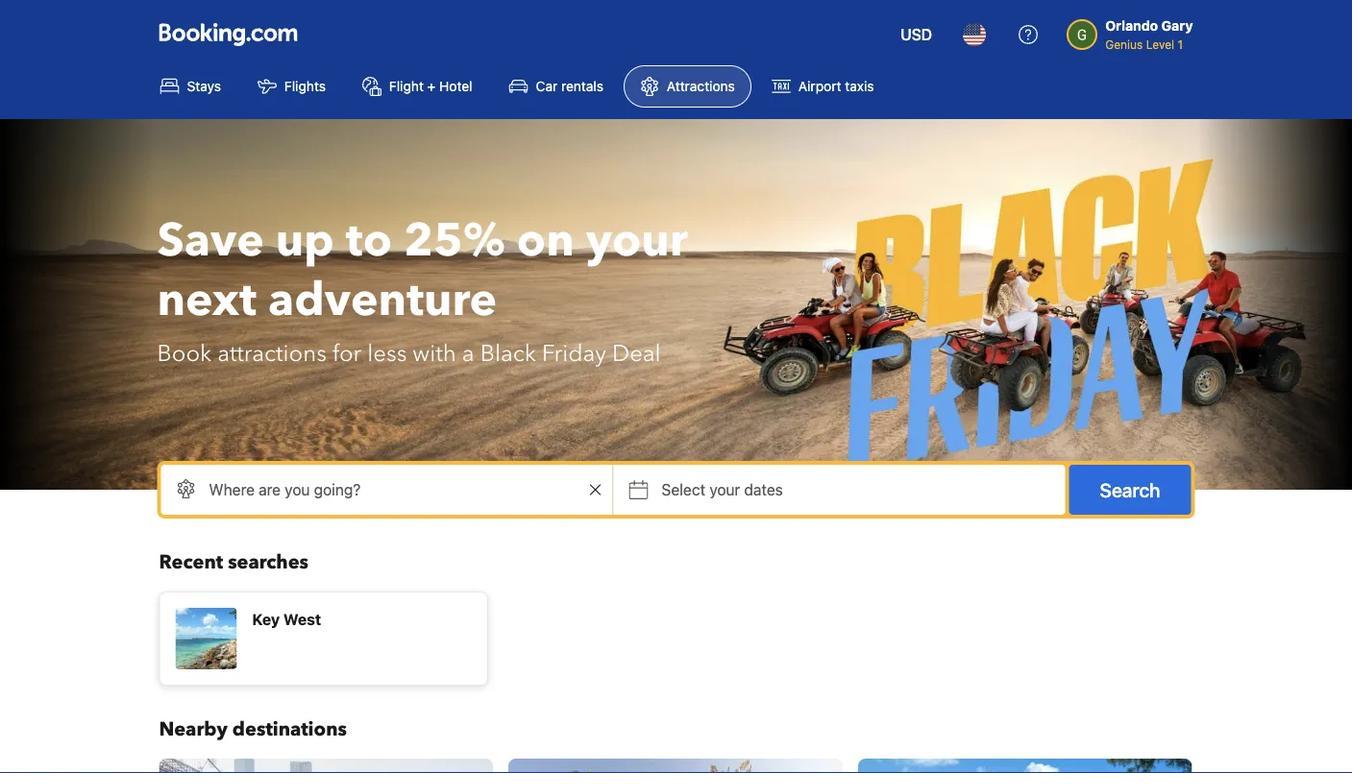 Task type: locate. For each thing, give the bounding box(es) containing it.
key west
[[252, 611, 321, 629]]

car rentals link
[[493, 65, 620, 108]]

recent searches
[[159, 550, 309, 576]]

0 horizontal spatial your
[[586, 209, 688, 272]]

level
[[1146, 37, 1174, 51]]

stays link
[[144, 65, 237, 108]]

+
[[427, 78, 436, 94]]

your right on
[[586, 209, 688, 272]]

on
[[517, 209, 574, 272]]

west
[[283, 611, 321, 629]]

your
[[586, 209, 688, 272], [709, 481, 740, 499]]

25%
[[404, 209, 505, 272]]

flight + hotel
[[389, 78, 472, 94]]

flights
[[284, 78, 326, 94]]

airport taxis link
[[755, 65, 890, 108]]

genius
[[1105, 37, 1143, 51]]

las vegas image
[[508, 759, 843, 774]]

your inside save up to 25% on your next adventure book attractions for less with a black friday deal
[[586, 209, 688, 272]]

friday
[[542, 338, 606, 369]]

usd button
[[889, 12, 944, 58]]

hotel
[[439, 78, 472, 94]]

airport taxis
[[798, 78, 874, 94]]

to
[[346, 209, 392, 272]]

attractions
[[667, 78, 735, 94]]

orlando
[[1105, 18, 1158, 34]]

black
[[480, 338, 536, 369]]

a
[[462, 338, 474, 369]]

1 vertical spatial your
[[709, 481, 740, 499]]

car rentals
[[536, 78, 603, 94]]

new york image
[[159, 759, 493, 774]]

attractions link
[[624, 65, 751, 108]]

1 horizontal spatial your
[[709, 481, 740, 499]]

select
[[662, 481, 705, 499]]

0 vertical spatial your
[[586, 209, 688, 272]]

book
[[157, 338, 212, 369]]

car
[[536, 78, 558, 94]]

booking.com image
[[159, 23, 297, 46]]

key west link
[[159, 592, 488, 686]]

with
[[413, 338, 456, 369]]

airport
[[798, 78, 841, 94]]

your left dates
[[709, 481, 740, 499]]

destinations
[[232, 717, 347, 743]]



Task type: vqa. For each thing, say whether or not it's contained in the screenshot.
Key West link
yes



Task type: describe. For each thing, give the bounding box(es) containing it.
next
[[157, 269, 257, 332]]

gary
[[1161, 18, 1193, 34]]

deal
[[612, 338, 661, 369]]

save
[[157, 209, 264, 272]]

searches
[[228, 550, 309, 576]]

attractions
[[217, 338, 327, 369]]

search button
[[1069, 465, 1191, 515]]

Where are you going? search field
[[161, 465, 613, 515]]

taxis
[[845, 78, 874, 94]]

key
[[252, 611, 280, 629]]

rentals
[[561, 78, 603, 94]]

up
[[276, 209, 334, 272]]

recent
[[159, 550, 223, 576]]

for
[[332, 338, 362, 369]]

usd
[[900, 25, 932, 44]]

search
[[1100, 479, 1160, 501]]

flight + hotel link
[[346, 65, 489, 108]]

flight
[[389, 78, 424, 94]]

orlando gary genius level 1
[[1105, 18, 1193, 51]]

1
[[1178, 37, 1183, 51]]

your account menu orlando gary genius level 1 element
[[1067, 9, 1201, 53]]

flights link
[[241, 65, 342, 108]]

dates
[[744, 481, 783, 499]]

nearby
[[159, 717, 228, 743]]

stays
[[187, 78, 221, 94]]

nearby destinations
[[159, 717, 347, 743]]

adventure
[[268, 269, 497, 332]]

key west image
[[858, 759, 1192, 774]]

save up to 25% on your next adventure book attractions for less with a black friday deal
[[157, 209, 688, 369]]

select your dates
[[662, 481, 783, 499]]

less
[[367, 338, 407, 369]]



